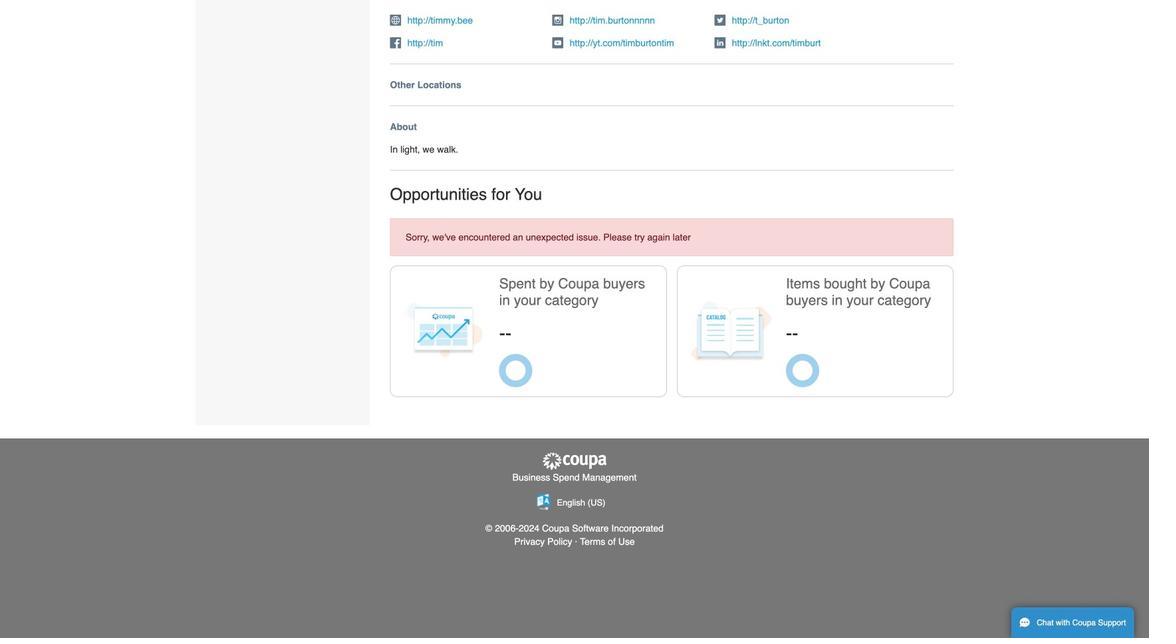 Task type: locate. For each thing, give the bounding box(es) containing it.
coupa supplier portal image
[[542, 452, 608, 471]]

alert
[[390, 218, 954, 256]]



Task type: vqa. For each thing, say whether or not it's contained in the screenshot.
navigation
no



